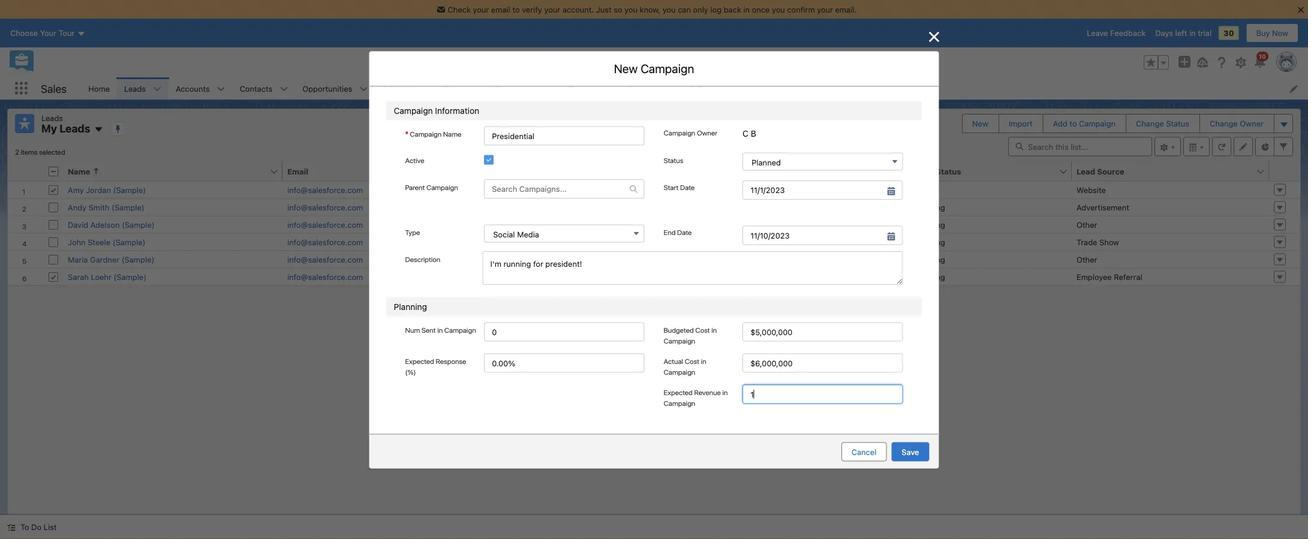 Task type: locate. For each thing, give the bounding box(es) containing it.
(sample) right adelson at the left of the page
[[122, 220, 155, 229]]

2 lead from the left
[[1077, 167, 1095, 176]]

1 vertical spatial text default image
[[630, 185, 638, 193]]

0 horizontal spatial cancel button
[[740, 360, 786, 379]]

1 horizontal spatial your
[[544, 5, 560, 14]]

expected inside expected revenue in campaign
[[664, 388, 693, 397]]

6 info@salesforce.com link from the top
[[287, 272, 363, 281]]

0 vertical spatial new
[[614, 61, 638, 75]]

text default image left start
[[630, 185, 638, 193]]

adelson
[[90, 220, 120, 229]]

* inside list item
[[683, 84, 686, 93]]

1 horizontal spatial c
[[743, 129, 749, 139]]

1 other from the top
[[1077, 220, 1097, 229]]

campaign down the revenue
[[664, 399, 695, 407]]

None text field
[[484, 126, 645, 146]]

4 working from the top
[[915, 255, 945, 264]]

1 horizontal spatial owner
[[1240, 119, 1264, 128]]

other up the trade
[[1077, 220, 1097, 229]]

lead
[[915, 167, 934, 176], [1077, 167, 1095, 176]]

in right the back
[[744, 5, 750, 14]]

source
[[1097, 167, 1125, 176]]

0 horizontal spatial c
[[689, 84, 694, 93]]

change for change owner
[[1210, 119, 1238, 128]]

email
[[287, 167, 308, 176]]

cancel left save button
[[852, 447, 877, 456]]

1 horizontal spatial add to campaign
[[1053, 119, 1116, 128]]

status inside button
[[936, 167, 961, 176]]

info@salesforce.com for amy jordan (sample)
[[287, 185, 363, 194]]

cost right the actual on the bottom right of page
[[685, 357, 699, 365]]

2 other from the top
[[1077, 255, 1097, 264]]

lee enterprise, inc
[[700, 185, 768, 194]]

text default image
[[723, 85, 731, 93], [630, 185, 638, 193], [7, 523, 16, 532]]

amy
[[68, 185, 84, 194]]

* for *
[[405, 130, 409, 138]]

1 horizontal spatial cancel
[[852, 447, 877, 456]]

account.
[[563, 5, 594, 14]]

*
[[683, 84, 686, 93], [405, 130, 409, 138]]

parent campaign
[[405, 183, 458, 191]]

expected up "(%)"
[[405, 357, 434, 365]]

2 for 2 items selected
[[15, 148, 19, 156]]

0 horizontal spatial selected
[[39, 148, 65, 156]]

(sample)
[[113, 185, 146, 194], [112, 203, 144, 212], [122, 220, 155, 229], [113, 238, 145, 247], [122, 255, 154, 264], [114, 272, 146, 281]]

status inside 'button'
[[1166, 119, 1190, 128]]

4 info@salesforce.com link from the top
[[287, 238, 363, 247]]

items
[[21, 148, 37, 156]]

cancel button left save button
[[841, 442, 887, 461]]

0 horizontal spatial add
[[609, 144, 630, 158]]

0 vertical spatial 2
[[15, 148, 19, 156]]

1 vertical spatial 2
[[472, 179, 477, 188]]

select list display image
[[1184, 137, 1210, 156]]

1 vertical spatial b
[[751, 129, 756, 139]]

1 horizontal spatial selected
[[502, 179, 535, 188]]

0 vertical spatial date
[[680, 183, 695, 191]]

b up campaign owner on the top right of the page
[[697, 84, 702, 93]]

(sample) up david adelson (sample) link at left top
[[112, 203, 144, 212]]

other down the trade
[[1077, 255, 1097, 264]]

your left email.
[[817, 5, 833, 14]]

new for new
[[972, 119, 989, 128]]

2 horizontal spatial to
[[1070, 119, 1077, 128]]

action element
[[1269, 162, 1301, 181]]

lead for lead source
[[1077, 167, 1095, 176]]

your right "verify"
[[544, 5, 560, 14]]

info@salesforce.com
[[287, 185, 363, 194], [287, 203, 363, 212], [287, 220, 363, 229], [287, 238, 363, 247], [287, 255, 363, 264], [287, 272, 363, 281]]

in right the revenue
[[723, 388, 728, 397]]

campaign name
[[410, 130, 461, 138]]

left
[[1175, 29, 1187, 38]]

0 horizontal spatial change
[[1136, 119, 1164, 128]]

click to dial disabled image up media
[[494, 220, 569, 229]]

in for days left in trial
[[1190, 29, 1196, 38]]

2 horizontal spatial your
[[817, 5, 833, 14]]

trial
[[1198, 29, 1212, 38]]

1 horizontal spatial change
[[1210, 119, 1238, 128]]

actual cost in campaign
[[664, 357, 706, 376]]

* down new campaign
[[683, 84, 686, 93]]

0 vertical spatial expected
[[405, 357, 434, 365]]

new for new campaign
[[614, 61, 638, 75]]

1 vertical spatial add
[[609, 144, 630, 158]]

0 vertical spatial c
[[689, 84, 694, 93]]

member down keep member status
[[524, 332, 554, 341]]

1 vertical spatial selected
[[502, 179, 535, 188]]

status for change status
[[1166, 119, 1190, 128]]

group
[[1144, 55, 1169, 70]]

2 inside 'my leads|leads|list view' element
[[15, 148, 19, 156]]

info@salesforce.com for sarah loehr (sample)
[[287, 272, 363, 281]]

status up 'expected response (%)' 'text box'
[[556, 332, 578, 341]]

gardner
[[90, 255, 119, 264]]

0 horizontal spatial owner
[[697, 129, 717, 137]]

0 horizontal spatial name
[[68, 167, 90, 176]]

other
[[1077, 220, 1097, 229], [1077, 255, 1097, 264]]

employee
[[1077, 272, 1112, 281]]

2 left items
[[15, 148, 19, 156]]

click to dial disabled image down phone
[[494, 185, 569, 194]]

my leads|leads|list view element
[[7, 109, 1301, 515]]

planned
[[752, 158, 781, 167]]

date for end date
[[677, 228, 692, 237]]

status down campaign
[[539, 322, 561, 331]]

contacts link
[[233, 77, 280, 100]]

0 vertical spatial member
[[507, 322, 537, 331]]

(sample) down maria gardner (sample) link
[[114, 272, 146, 281]]

list containing home
[[81, 77, 1308, 100]]

my leads
[[41, 122, 90, 135]]

date
[[680, 183, 695, 191], [677, 228, 692, 237]]

days
[[1155, 29, 1173, 38]]

in down budgeted cost in campaign on the right of page
[[701, 357, 706, 365]]

5 info@salesforce.com link from the top
[[287, 255, 363, 264]]

cancel button left submit
[[740, 360, 786, 379]]

info@salesforce.com for john steele (sample)
[[287, 238, 363, 247]]

(sample) for maria gardner (sample)
[[122, 255, 154, 264]]

cell
[[44, 162, 63, 181], [489, 198, 695, 216], [695, 198, 911, 216], [489, 268, 695, 285]]

0 horizontal spatial you
[[625, 5, 638, 14]]

change inside "change owner" button
[[1210, 119, 1238, 128]]

0 vertical spatial to
[[513, 5, 520, 14]]

you right once
[[772, 5, 785, 14]]

0 horizontal spatial lead
[[915, 167, 934, 176]]

4 info@salesforce.com from the top
[[287, 238, 363, 247]]

new inside button
[[972, 119, 989, 128]]

import button
[[999, 115, 1042, 133]]

add to campaign
[[1053, 119, 1116, 128], [609, 144, 700, 158]]

1 horizontal spatial add
[[1053, 119, 1068, 128]]

maria
[[68, 255, 88, 264]]

1 vertical spatial c
[[743, 129, 749, 139]]

lead source
[[1077, 167, 1125, 176]]

add up phone element
[[609, 144, 630, 158]]

2 vertical spatial text default image
[[7, 523, 16, 532]]

sarah
[[68, 272, 89, 281]]

start date
[[664, 183, 695, 191]]

0 horizontal spatial 2
[[15, 148, 19, 156]]

planned button
[[743, 153, 903, 171]]

0 vertical spatial status
[[539, 322, 561, 331]]

(sample) for sarah loehr (sample)
[[114, 272, 146, 281]]

1 horizontal spatial 2
[[472, 179, 477, 188]]

click to dial disabled image
[[494, 185, 569, 194], [494, 220, 569, 229], [494, 238, 569, 247], [494, 255, 569, 264]]

0 vertical spatial cost
[[695, 326, 710, 334]]

0 horizontal spatial new
[[614, 61, 638, 75]]

selected down phone
[[502, 179, 535, 188]]

0 vertical spatial add
[[1053, 119, 1068, 128]]

working
[[915, 203, 945, 212], [915, 220, 945, 229], [915, 238, 945, 247], [915, 255, 945, 264], [915, 272, 945, 281]]

member for overwrite
[[524, 332, 554, 341]]

info@salesforce.com link for amy jordan (sample)
[[287, 185, 363, 194]]

0 horizontal spatial b
[[697, 84, 702, 93]]

(sample) up andy smith (sample) link
[[113, 185, 146, 194]]

6 info@salesforce.com from the top
[[287, 272, 363, 281]]

2 leads selected
[[472, 179, 535, 188]]

0 horizontal spatial add to campaign
[[609, 144, 700, 158]]

2 change from the left
[[1210, 119, 1238, 128]]

overwrite member status
[[486, 332, 578, 341]]

working for andy smith (sample)
[[915, 203, 945, 212]]

working for sarah loehr (sample)
[[915, 272, 945, 281]]

cost right budgeted
[[695, 326, 710, 334]]

list item
[[676, 77, 736, 100]]

click to dial disabled image down media
[[494, 255, 569, 264]]

0 vertical spatial other
[[1077, 220, 1097, 229]]

click to dial disabled image for maria gardner (sample)
[[494, 255, 569, 264]]

your left email at the top
[[473, 5, 489, 14]]

members?
[[568, 307, 606, 316]]

None search field
[[1008, 137, 1152, 156]]

2 working from the top
[[915, 220, 945, 229]]

publishing
[[739, 220, 777, 229]]

phone button
[[489, 162, 682, 181]]

1 horizontal spatial name
[[443, 130, 461, 138]]

click to dial disabled image up the member status
[[494, 238, 569, 247]]

3 info@salesforce.com from the top
[[287, 220, 363, 229]]

name down information
[[443, 130, 461, 138]]

change
[[1136, 119, 1164, 128], [1210, 119, 1238, 128]]

save button
[[892, 442, 929, 461]]

lead for lead status
[[915, 167, 934, 176]]

4 click to dial disabled image from the top
[[494, 255, 569, 264]]

accounts link
[[169, 77, 217, 100]]

info@salesforce.com for maria gardner (sample)
[[287, 255, 363, 264]]

none search field inside 'my leads|leads|list view' element
[[1008, 137, 1152, 156]]

campaign right parent
[[426, 183, 458, 191]]

1 horizontal spatial b
[[751, 129, 756, 139]]

c right campaign owner on the top right of the page
[[743, 129, 749, 139]]

to up phone element
[[633, 144, 643, 158]]

campaign information
[[394, 106, 479, 116]]

Parent Campaign text field
[[485, 180, 630, 198]]

0 vertical spatial cancel button
[[740, 360, 786, 379]]

2 vertical spatial to
[[633, 144, 643, 158]]

now
[[1272, 29, 1289, 38]]

5 info@salesforce.com from the top
[[287, 255, 363, 264]]

expected for expected response (%)
[[405, 357, 434, 365]]

name up amy
[[68, 167, 90, 176]]

cost for actual
[[685, 357, 699, 365]]

status for keep member status
[[539, 322, 561, 331]]

in right sent
[[437, 326, 443, 334]]

selected right items
[[39, 148, 65, 156]]

info@salesforce.com link for maria gardner (sample)
[[287, 255, 363, 264]]

lead source element
[[1072, 162, 1277, 181]]

reports
[[568, 84, 597, 93]]

1 vertical spatial add to campaign
[[609, 144, 700, 158]]

0 horizontal spatial expected
[[405, 357, 434, 365]]

0 vertical spatial b
[[697, 84, 702, 93]]

1 horizontal spatial text default image
[[630, 185, 638, 193]]

1 vertical spatial name
[[68, 167, 90, 176]]

selected inside 'my leads|leads|list view' element
[[39, 148, 65, 156]]

campaign
[[641, 61, 694, 75], [394, 106, 433, 116], [1079, 119, 1116, 128], [664, 129, 695, 137], [410, 130, 442, 138], [646, 144, 700, 158], [426, 183, 458, 191], [477, 199, 513, 208], [444, 326, 476, 334], [664, 337, 695, 345], [664, 368, 695, 376], [664, 399, 695, 407]]

in inside expected revenue in campaign
[[723, 388, 728, 397]]

1 horizontal spatial expected
[[664, 388, 693, 397]]

0 horizontal spatial cancel
[[751, 365, 776, 374]]

advertisement
[[1077, 203, 1129, 212]]

1 vertical spatial member
[[524, 332, 554, 341]]

1 click to dial disabled image from the top
[[494, 185, 569, 194]]

member up the overwrite member status
[[507, 322, 537, 331]]

text default image right * c b in the top right of the page
[[723, 85, 731, 93]]

0 vertical spatial owner
[[1240, 119, 1264, 128]]

1 horizontal spatial cancel button
[[841, 442, 887, 461]]

in right left
[[1190, 29, 1196, 38]]

1 vertical spatial *
[[405, 130, 409, 138]]

in for budgeted cost in campaign
[[712, 326, 717, 334]]

leads right home link
[[124, 84, 146, 93]]

add
[[1053, 119, 1068, 128], [609, 144, 630, 158]]

c inside list item
[[689, 84, 694, 93]]

status for lead status
[[936, 167, 961, 176]]

accounts list item
[[169, 77, 233, 100]]

campaign down the actual on the bottom right of page
[[664, 368, 695, 376]]

1 vertical spatial cost
[[685, 357, 699, 365]]

1 horizontal spatial you
[[663, 5, 676, 14]]

1 vertical spatial new
[[972, 119, 989, 128]]

1 change from the left
[[1136, 119, 1164, 128]]

company element
[[695, 162, 918, 181]]

dashboards list item
[[488, 77, 561, 100]]

1 horizontal spatial new
[[972, 119, 989, 128]]

andy smith (sample)
[[68, 203, 144, 212]]

to right email at the top
[[513, 5, 520, 14]]

expected down actual cost in campaign
[[664, 388, 693, 397]]

new left import
[[972, 119, 989, 128]]

c down new campaign
[[689, 84, 694, 93]]

2 horizontal spatial you
[[772, 5, 785, 14]]

revenue
[[694, 388, 721, 397]]

1 vertical spatial cancel
[[852, 447, 877, 456]]

3 info@salesforce.com link from the top
[[287, 220, 363, 229]]

campaign up search my leads list view. search box
[[1079, 119, 1116, 128]]

phone element
[[489, 162, 695, 181]]

0 horizontal spatial *
[[405, 130, 409, 138]]

import
[[1009, 119, 1033, 128]]

campaign down 'leads'
[[477, 199, 513, 208]]

in inside budgeted cost in campaign
[[712, 326, 717, 334]]

status for overwrite member status
[[556, 332, 578, 341]]

Budgeted Cost in Campaign text field
[[743, 322, 903, 341]]

0 vertical spatial name
[[443, 130, 461, 138]]

existing
[[501, 307, 529, 316]]

action image
[[1269, 162, 1301, 181]]

(sample) down the david adelson (sample)
[[113, 238, 145, 247]]

(sample) right gardner
[[122, 255, 154, 264]]

to do list button
[[0, 515, 64, 539]]

reports list item
[[561, 77, 620, 100]]

member
[[507, 322, 537, 331], [524, 332, 554, 341]]

2 horizontal spatial text default image
[[723, 85, 731, 93]]

status
[[1166, 119, 1190, 128], [664, 156, 683, 165], [936, 167, 961, 176], [509, 257, 532, 266]]

0 horizontal spatial to
[[513, 5, 520, 14]]

1 horizontal spatial *
[[683, 84, 686, 93]]

3 working from the top
[[915, 238, 945, 247]]

name
[[443, 130, 461, 138], [68, 167, 90, 176]]

0 vertical spatial text default image
[[723, 85, 731, 93]]

my leads grid
[[8, 162, 1301, 286]]

1 vertical spatial other
[[1077, 255, 1097, 264]]

smith
[[89, 203, 109, 212]]

(sample) for john steele (sample)
[[113, 238, 145, 247]]

b up planned
[[751, 129, 756, 139]]

text default image
[[822, 219, 830, 227]]

in inside actual cost in campaign
[[701, 357, 706, 365]]

2 info@salesforce.com from the top
[[287, 203, 363, 212]]

date right end
[[677, 228, 692, 237]]

Expected Response (%) text field
[[484, 353, 645, 373]]

you right so
[[625, 5, 638, 14]]

cancel left submit
[[751, 365, 776, 374]]

you left can
[[663, 5, 676, 14]]

Search My Leads list view. search field
[[1008, 137, 1152, 156]]

lead status
[[915, 167, 961, 176]]

0 horizontal spatial your
[[473, 5, 489, 14]]

to up search my leads list view. search box
[[1070, 119, 1077, 128]]

0 horizontal spatial text default image
[[7, 523, 16, 532]]

Start Date text field
[[743, 181, 903, 200]]

campaign down budgeted
[[664, 337, 695, 345]]

0 vertical spatial *
[[683, 84, 686, 93]]

sarah loehr (sample) link
[[68, 272, 146, 281]]

1 working from the top
[[915, 203, 945, 212]]

home
[[88, 84, 110, 93]]

add to campaign up start
[[609, 144, 700, 158]]

date right start
[[680, 183, 695, 191]]

change status
[[1136, 119, 1190, 128]]

keep
[[486, 322, 505, 331]]

1 horizontal spatial lead
[[1077, 167, 1095, 176]]

status for member status
[[509, 257, 532, 266]]

planning
[[394, 302, 427, 312]]

1 vertical spatial owner
[[697, 129, 717, 137]]

new campaign
[[614, 61, 694, 75]]

other for maria gardner (sample)
[[1077, 255, 1097, 264]]

1 vertical spatial expected
[[664, 388, 693, 397]]

2 click to dial disabled image from the top
[[494, 220, 569, 229]]

cost inside actual cost in campaign
[[685, 357, 699, 365]]

member for keep
[[507, 322, 537, 331]]

type
[[405, 228, 420, 237]]

campaign down campaign owner on the top right of the page
[[646, 144, 700, 158]]

new up quotes
[[614, 61, 638, 75]]

Description text field
[[483, 251, 903, 285]]

end date
[[664, 228, 692, 237]]

owner inside "change owner" button
[[1240, 119, 1264, 128]]

30
[[1224, 29, 1234, 38]]

text default image left to
[[7, 523, 16, 532]]

cell up text default image
[[695, 198, 911, 216]]

only
[[693, 5, 708, 14]]

date for start date
[[680, 183, 695, 191]]

cost inside budgeted cost in campaign
[[695, 326, 710, 334]]

list
[[44, 523, 57, 532]]

1 vertical spatial status
[[556, 332, 578, 341]]

you
[[625, 5, 638, 14], [663, 5, 676, 14], [772, 5, 785, 14]]

enterprise,
[[715, 185, 755, 194]]

1 vertical spatial cancel button
[[841, 442, 887, 461]]

inverse image
[[927, 30, 941, 44]]

1 lead from the left
[[915, 167, 934, 176]]

list
[[81, 77, 1308, 100]]

click to dial disabled image for david adelson (sample)
[[494, 220, 569, 229]]

1 info@salesforce.com from the top
[[287, 185, 363, 194]]

phone
[[494, 167, 519, 176]]

working for john steele (sample)
[[915, 238, 945, 247]]

3 click to dial disabled image from the top
[[494, 238, 569, 247]]

2 left 'leads'
[[472, 179, 477, 188]]

change inside change status 'button'
[[1136, 119, 1164, 128]]

add to campaign up search my leads list view. search box
[[1053, 119, 1116, 128]]

name button
[[63, 162, 269, 181]]

budgeted cost in campaign
[[664, 326, 717, 345]]

* up active
[[405, 130, 409, 138]]

expected inside expected response (%)
[[405, 357, 434, 365]]

1 info@salesforce.com link from the top
[[287, 185, 363, 194]]

0 vertical spatial selected
[[39, 148, 65, 156]]

(sample) for david adelson (sample)
[[122, 220, 155, 229]]

quotes list item
[[620, 77, 676, 100]]

5 working from the top
[[915, 272, 945, 281]]

1 vertical spatial date
[[677, 228, 692, 237]]

1 vertical spatial to
[[1070, 119, 1077, 128]]

add up search my leads list view. search box
[[1053, 119, 1068, 128]]

leads down 'sales'
[[41, 113, 63, 122]]

in right budgeted
[[712, 326, 717, 334]]

0 vertical spatial add to campaign
[[1053, 119, 1116, 128]]



Task type: vqa. For each thing, say whether or not it's contained in the screenshot.
Campaign Owner Owner
yes



Task type: describe. For each thing, give the bounding box(es) containing it.
other for david adelson (sample)
[[1077, 220, 1097, 229]]

selected for 2 leads selected
[[502, 179, 535, 188]]

to
[[20, 523, 29, 532]]

member
[[477, 257, 507, 266]]

email
[[491, 5, 510, 14]]

owner for campaign owner
[[697, 129, 717, 137]]

lead status element
[[911, 162, 1079, 181]]

selected for 2 items selected
[[39, 148, 65, 156]]

name inside button
[[68, 167, 90, 176]]

lead status button
[[911, 162, 1059, 181]]

to do list
[[20, 523, 57, 532]]

sent
[[422, 326, 436, 334]]

campaign up quotes list item
[[641, 61, 694, 75]]

leads
[[479, 179, 500, 188]]

keep member status
[[486, 322, 561, 331]]

3 your from the left
[[817, 5, 833, 14]]

back
[[724, 5, 741, 14]]

leads right my
[[60, 122, 90, 135]]

information
[[435, 106, 479, 116]]

quotes link
[[620, 77, 660, 100]]

start
[[664, 183, 679, 191]]

opportunities link
[[295, 77, 359, 100]]

campaign down campaign information
[[410, 130, 442, 138]]

maria gardner (sample)
[[68, 255, 154, 264]]

my leads status
[[15, 148, 65, 156]]

name element
[[63, 162, 290, 181]]

campaign owner
[[664, 129, 717, 137]]

overwrite
[[486, 332, 521, 341]]

media
[[517, 230, 539, 239]]

owner for change owner
[[1240, 119, 1264, 128]]

change status button
[[1127, 115, 1199, 133]]

my
[[41, 122, 57, 135]]

Expected Revenue in Campaign text field
[[743, 385, 903, 404]]

buy
[[1256, 29, 1270, 38]]

2 for 2 leads selected
[[472, 179, 477, 188]]

verify
[[522, 5, 542, 14]]

change owner button
[[1200, 115, 1274, 133]]

jordan
[[86, 185, 111, 194]]

david adelson (sample) link
[[68, 220, 155, 229]]

campaign down * c b in the top right of the page
[[664, 129, 695, 137]]

working for maria gardner (sample)
[[915, 255, 945, 264]]

b inside list item
[[697, 84, 702, 93]]

david adelson (sample)
[[68, 220, 155, 229]]

can
[[678, 5, 691, 14]]

in for expected revenue in campaign
[[723, 388, 728, 397]]

campaign down update
[[444, 326, 476, 334]]

change owner
[[1210, 119, 1264, 128]]

dashboards
[[495, 84, 538, 93]]

leave
[[1087, 29, 1108, 38]]

campaign inside actual cost in campaign
[[664, 368, 695, 376]]

once
[[752, 5, 770, 14]]

Active checkbox
[[484, 155, 494, 165]]

end
[[664, 228, 676, 237]]

list item containing *
[[676, 77, 736, 100]]

accounts
[[176, 84, 210, 93]]

amy jordan (sample) link
[[68, 185, 146, 194]]

calendar link
[[375, 77, 422, 100]]

john steele (sample)
[[68, 238, 145, 247]]

(%)
[[405, 368, 416, 376]]

forecasts
[[445, 84, 480, 93]]

green
[[700, 220, 722, 229]]

check your email to verify your account. just so you know, you can only log back in once you confirm your email.
[[448, 5, 857, 14]]

in for actual cost in campaign
[[701, 357, 706, 365]]

leave feedback
[[1087, 29, 1146, 38]]

change for change status
[[1136, 119, 1164, 128]]

email button
[[283, 162, 476, 181]]

add to campaign button
[[1044, 115, 1125, 133]]

cancel button for new campaign
[[841, 442, 887, 461]]

Actual Cost in Campaign text field
[[743, 353, 903, 373]]

cell up the members?
[[489, 268, 695, 285]]

* c b
[[683, 84, 702, 93]]

expected for expected revenue in campaign
[[664, 388, 693, 397]]

lee
[[700, 185, 713, 194]]

click to dial disabled image for john steele (sample)
[[494, 238, 569, 247]]

3 you from the left
[[772, 5, 785, 14]]

budgeted
[[664, 326, 694, 334]]

info@salesforce.com link for sarah loehr (sample)
[[287, 272, 363, 281]]

1 you from the left
[[625, 5, 638, 14]]

submit
[[801, 365, 826, 374]]

buy now button
[[1246, 23, 1299, 43]]

info@salesforce.com link for david adelson (sample)
[[287, 220, 363, 229]]

2 your from the left
[[544, 5, 560, 14]]

cost for budgeted
[[695, 326, 710, 334]]

do
[[31, 523, 41, 532]]

lead source button
[[1072, 162, 1256, 181]]

item number image
[[8, 162, 44, 181]]

new button
[[963, 115, 998, 133]]

update
[[472, 307, 498, 316]]

cell down phone element
[[489, 198, 695, 216]]

list view controls image
[[1155, 137, 1181, 156]]

campaign inside expected revenue in campaign
[[664, 399, 695, 407]]

c b
[[743, 129, 756, 139]]

contacts list item
[[233, 77, 295, 100]]

inc
[[757, 185, 768, 194]]

home link
[[81, 77, 117, 100]]

text default image inside the to do list button
[[7, 523, 16, 532]]

0 vertical spatial cancel
[[751, 365, 776, 374]]

description
[[405, 255, 440, 263]]

add inside 'button'
[[1053, 119, 1068, 128]]

andy smith (sample) link
[[68, 203, 144, 212]]

1 horizontal spatial to
[[633, 144, 643, 158]]

john steele (sample) link
[[68, 238, 145, 247]]

social media button
[[484, 225, 645, 243]]

opportunities list item
[[295, 77, 375, 100]]

1 your from the left
[[473, 5, 489, 14]]

campaign inside budgeted cost in campaign
[[664, 337, 695, 345]]

green dot publishing link
[[700, 220, 777, 229]]

steele
[[88, 238, 111, 247]]

info@salesforce.com for david adelson (sample)
[[287, 220, 363, 229]]

forecasts link
[[438, 77, 488, 100]]

num
[[405, 326, 420, 334]]

(sample) for andy smith (sample)
[[112, 203, 144, 212]]

david
[[68, 220, 88, 229]]

2 you from the left
[[663, 5, 676, 14]]

campaign down the calendar list item
[[394, 106, 433, 116]]

2 items selected
[[15, 148, 65, 156]]

reports link
[[561, 77, 604, 100]]

(sample) for amy jordan (sample)
[[113, 185, 146, 194]]

just
[[596, 5, 612, 14]]

campaign
[[531, 307, 566, 316]]

working for david adelson (sample)
[[915, 220, 945, 229]]

trade show
[[1077, 238, 1119, 247]]

leads link
[[117, 77, 153, 100]]

log
[[711, 5, 722, 14]]

cell down my leads status
[[44, 162, 63, 181]]

john
[[68, 238, 86, 247]]

sarah loehr (sample)
[[68, 272, 146, 281]]

leads inside leads link
[[124, 84, 146, 93]]

submit button
[[791, 360, 837, 379]]

to inside 'button'
[[1070, 119, 1077, 128]]

andy
[[68, 203, 86, 212]]

add to campaign inside add to campaign 'button'
[[1053, 119, 1116, 128]]

in for num sent in campaign
[[437, 326, 443, 334]]

save
[[902, 447, 919, 456]]

End Date text field
[[743, 226, 903, 245]]

calendar list item
[[375, 77, 438, 100]]

employee referral
[[1077, 272, 1143, 281]]

* for * c b
[[683, 84, 686, 93]]

expected response (%)
[[405, 357, 466, 376]]

leads list item
[[117, 77, 169, 100]]

show
[[1100, 238, 1119, 247]]

item number element
[[8, 162, 44, 181]]

campaign inside 'button'
[[1079, 119, 1116, 128]]

2 info@salesforce.com link from the top
[[287, 203, 363, 212]]

buy now
[[1256, 29, 1289, 38]]

so
[[614, 5, 622, 14]]

email element
[[283, 162, 497, 181]]

cancel button for add to campaign
[[740, 360, 786, 379]]

calendar
[[382, 84, 415, 93]]

info@salesforce.com link for john steele (sample)
[[287, 238, 363, 247]]

parent
[[405, 183, 425, 191]]

Num Sent in Campaign text field
[[484, 322, 645, 341]]



